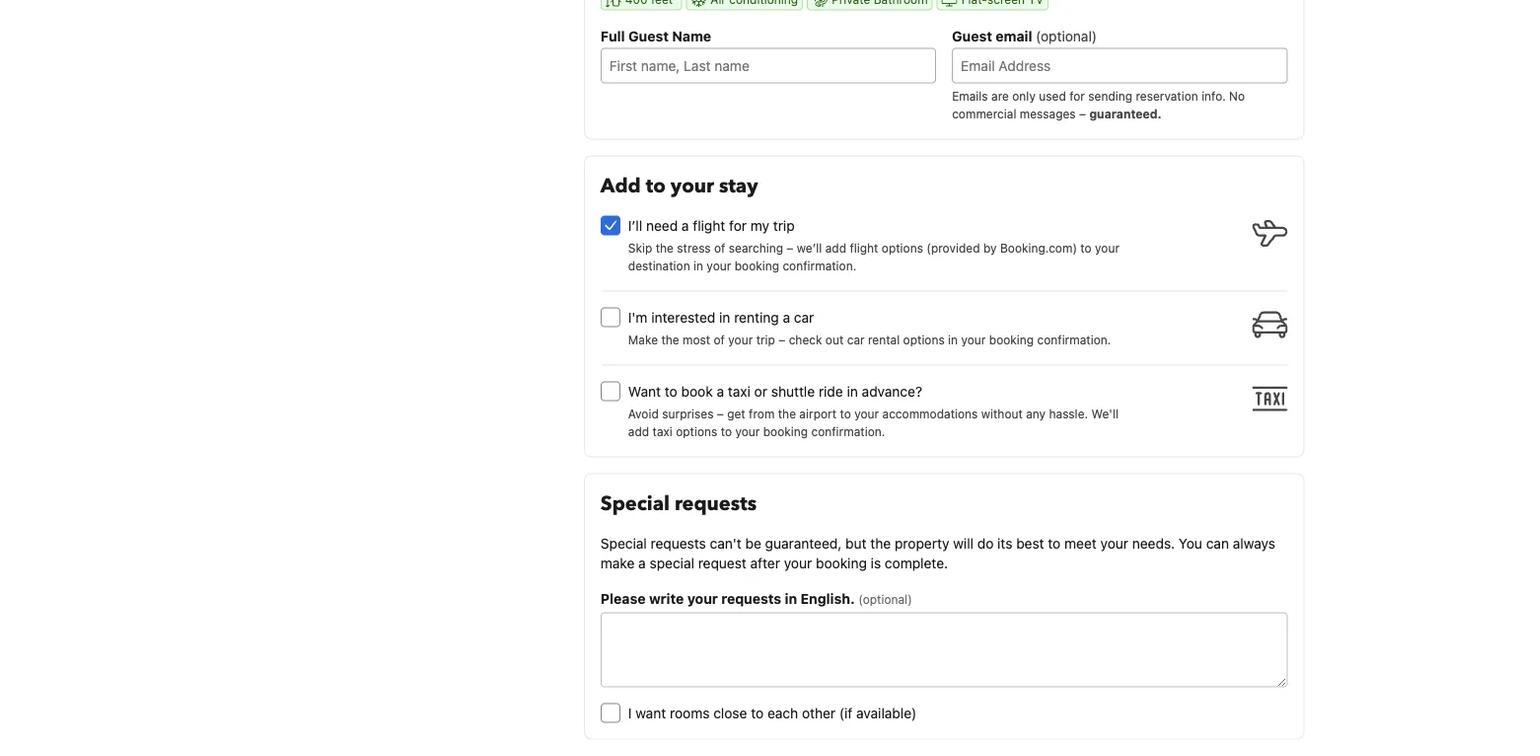 Task type: vqa. For each thing, say whether or not it's contained in the screenshot.
car to the top
yes



Task type: locate. For each thing, give the bounding box(es) containing it.
of
[[714, 241, 726, 255], [714, 333, 725, 347]]

0 vertical spatial for
[[1070, 89, 1085, 103]]

for inside group
[[729, 217, 747, 234]]

in inside skip the stress of searching – we'll add flight options (provided by booking.com) to your destination in your booking confirmation.
[[694, 259, 704, 273]]

1 vertical spatial taxi
[[653, 425, 673, 439]]

stress
[[677, 241, 711, 255]]

2 special from the top
[[601, 535, 647, 551]]

1 horizontal spatial guest
[[953, 28, 993, 44]]

commercial
[[953, 107, 1017, 121]]

0 vertical spatial requests
[[675, 490, 757, 517]]

after
[[751, 555, 781, 571]]

close
[[714, 705, 748, 721]]

the up the destination
[[656, 241, 674, 255]]

booking up the without on the right of the page
[[990, 333, 1034, 347]]

your right meet
[[1101, 535, 1129, 551]]

add
[[826, 241, 847, 255], [628, 425, 650, 439]]

requests up can't
[[675, 490, 757, 517]]

0 horizontal spatial taxi
[[653, 425, 673, 439]]

(optional) down is
[[859, 592, 913, 606]]

1 vertical spatial requests
[[651, 535, 706, 551]]

i'll need a flight for my trip
[[628, 217, 795, 234]]

complete.
[[885, 555, 949, 571]]

for
[[1070, 89, 1085, 103], [729, 217, 747, 234]]

options down surprises at left bottom
[[676, 425, 718, 439]]

0 vertical spatial confirmation.
[[783, 259, 857, 273]]

guest right full
[[629, 28, 669, 44]]

a right book
[[717, 383, 724, 399]]

to right booking.com)
[[1081, 241, 1092, 255]]

confirmation.
[[783, 259, 857, 273], [1038, 333, 1112, 347], [812, 425, 886, 439]]

add inside avoid surprises – get from the airport to your accommodations without any hassle. we'll add taxi options to your booking confirmation.
[[628, 425, 650, 439]]

add down the "avoid"
[[628, 425, 650, 439]]

in left 'renting'
[[720, 309, 731, 325]]

in left english. on the bottom of the page
[[785, 590, 798, 607]]

(optional) right email
[[1036, 28, 1098, 44]]

add right we'll
[[826, 241, 847, 255]]

1 vertical spatial car
[[847, 333, 865, 347]]

0 vertical spatial add
[[826, 241, 847, 255]]

or
[[755, 383, 768, 399]]

taxi left or at the bottom
[[728, 383, 751, 399]]

1 horizontal spatial add
[[826, 241, 847, 255]]

destination
[[628, 259, 690, 273]]

car up check
[[794, 309, 814, 325]]

1 vertical spatial of
[[714, 333, 725, 347]]

taxi
[[728, 383, 751, 399], [653, 425, 673, 439]]

taxi down the "avoid"
[[653, 425, 673, 439]]

0 horizontal spatial add
[[628, 425, 650, 439]]

1 horizontal spatial for
[[1070, 89, 1085, 103]]

2 vertical spatial options
[[676, 425, 718, 439]]

2 of from the top
[[714, 333, 725, 347]]

the down the shuttle
[[778, 407, 796, 421]]

None text field
[[601, 612, 1288, 687]]

1 vertical spatial add
[[628, 425, 650, 439]]

for inside 'emails are only used for sending reservation info. no commercial messages –'
[[1070, 89, 1085, 103]]

flight right we'll
[[850, 241, 879, 255]]

property
[[895, 535, 950, 551]]

a inside special requests can't be guaranteed, but the property will do its best to meet your needs. you can always make a special request after your booking is complete.
[[639, 555, 646, 571]]

taxi inside avoid surprises – get from the airport to your accommodations without any hassle. we'll add taxi options to your booking confirmation.
[[653, 425, 673, 439]]

write
[[649, 590, 684, 607]]

0 horizontal spatial flight
[[693, 217, 726, 234]]

1 vertical spatial special
[[601, 535, 647, 551]]

options inside avoid surprises – get from the airport to your accommodations without any hassle. we'll add taxi options to your booking confirmation.
[[676, 425, 718, 439]]

– inside skip the stress of searching – we'll add flight options (provided by booking.com) to your destination in your booking confirmation.
[[787, 241, 794, 255]]

car right out
[[847, 333, 865, 347]]

a right need
[[682, 217, 689, 234]]

options right the rental
[[904, 333, 945, 347]]

booking down but
[[816, 555, 867, 571]]

its
[[998, 535, 1013, 551]]

a
[[682, 217, 689, 234], [783, 309, 791, 325], [717, 383, 724, 399], [639, 555, 646, 571]]

to left book
[[665, 383, 678, 399]]

options left (provided
[[882, 241, 924, 255]]

booking down "from"
[[764, 425, 808, 439]]

0 horizontal spatial guest
[[629, 28, 669, 44]]

0 vertical spatial of
[[714, 241, 726, 255]]

the
[[656, 241, 674, 255], [662, 333, 680, 347], [778, 407, 796, 421], [871, 535, 891, 551]]

of for flight
[[714, 241, 726, 255]]

no
[[1230, 89, 1246, 103]]

car
[[794, 309, 814, 325], [847, 333, 865, 347]]

airport
[[800, 407, 837, 421]]

1 vertical spatial (optional)
[[859, 592, 913, 606]]

skip the stress of searching – we'll add flight options (provided by booking.com) to your destination in your booking confirmation.
[[628, 241, 1120, 273]]

by
[[984, 241, 997, 255]]

(optional)
[[1036, 28, 1098, 44], [859, 592, 913, 606]]

for right used
[[1070, 89, 1085, 103]]

0 horizontal spatial for
[[729, 217, 747, 234]]

out
[[826, 333, 844, 347]]

requests down after
[[722, 590, 782, 607]]

booking
[[735, 259, 780, 273], [990, 333, 1034, 347], [764, 425, 808, 439], [816, 555, 867, 571]]

special
[[601, 490, 670, 517], [601, 535, 647, 551]]

confirmation. down airport at bottom
[[812, 425, 886, 439]]

group
[[601, 208, 1296, 441]]

0 vertical spatial taxi
[[728, 383, 751, 399]]

guest
[[629, 28, 669, 44], [953, 28, 993, 44]]

your down advance? in the right of the page
[[855, 407, 879, 421]]

1 vertical spatial options
[[904, 333, 945, 347]]

be
[[746, 535, 762, 551]]

rooms
[[670, 705, 710, 721]]

the inside avoid surprises – get from the airport to your accommodations without any hassle. we'll add taxi options to your booking confirmation.
[[778, 407, 796, 421]]

i'll
[[628, 217, 643, 234]]

we'll
[[1092, 407, 1119, 421]]

avoid
[[628, 407, 659, 421]]

for for my
[[729, 217, 747, 234]]

0 horizontal spatial car
[[794, 309, 814, 325]]

0 vertical spatial special
[[601, 490, 670, 517]]

requests inside special requests can't be guaranteed, but the property will do its best to meet your needs. you can always make a special request after your booking is complete.
[[651, 535, 706, 551]]

1 of from the top
[[714, 241, 726, 255]]

your up the i'll need a flight for my trip
[[671, 172, 715, 199]]

requests
[[675, 490, 757, 517], [651, 535, 706, 551], [722, 590, 782, 607]]

a up check
[[783, 309, 791, 325]]

for left my
[[729, 217, 747, 234]]

– right messages
[[1080, 107, 1087, 121]]

avoid surprises – get from the airport to your accommodations without any hassle. we'll add taxi options to your booking confirmation.
[[628, 407, 1119, 439]]

flight up stress
[[693, 217, 726, 234]]

confirmation. up hassle.
[[1038, 333, 1112, 347]]

flight inside skip the stress of searching – we'll add flight options (provided by booking.com) to your destination in your booking confirmation.
[[850, 241, 879, 255]]

2 vertical spatial confirmation.
[[812, 425, 886, 439]]

–
[[1080, 107, 1087, 121], [787, 241, 794, 255], [779, 333, 786, 347], [717, 407, 724, 421]]

confirmation. inside avoid surprises – get from the airport to your accommodations without any hassle. we'll add taxi options to your booking confirmation.
[[812, 425, 886, 439]]

options
[[882, 241, 924, 255], [904, 333, 945, 347], [676, 425, 718, 439]]

to
[[646, 172, 666, 199], [1081, 241, 1092, 255], [665, 383, 678, 399], [840, 407, 852, 421], [721, 425, 732, 439], [1048, 535, 1061, 551], [751, 705, 764, 721]]

1 horizontal spatial (optional)
[[1036, 28, 1098, 44]]

1 horizontal spatial flight
[[850, 241, 879, 255]]

special inside special requests can't be guaranteed, but the property will do its best to meet your needs. you can always make a special request after your booking is complete.
[[601, 535, 647, 551]]

confirmation. inside skip the stress of searching – we'll add flight options (provided by booking.com) to your destination in your booking confirmation.
[[783, 259, 857, 273]]

trip
[[774, 217, 795, 234], [757, 333, 776, 347]]

0 vertical spatial options
[[882, 241, 924, 255]]

trip down 'renting'
[[757, 333, 776, 347]]

i
[[628, 705, 632, 721]]

to down ride
[[840, 407, 852, 421]]

your down guaranteed,
[[784, 555, 812, 571]]

please
[[601, 590, 646, 607]]

– left check
[[779, 333, 786, 347]]

requests up special
[[651, 535, 706, 551]]

without
[[982, 407, 1023, 421]]

booking.com)
[[1001, 241, 1078, 255]]

(provided
[[927, 241, 981, 255]]

1 vertical spatial for
[[729, 217, 747, 234]]

confirmation. down we'll
[[783, 259, 857, 273]]

trip right my
[[774, 217, 795, 234]]

of right most in the left top of the page
[[714, 333, 725, 347]]

– left we'll
[[787, 241, 794, 255]]

in down stress
[[694, 259, 704, 273]]

– left get on the left of page
[[717, 407, 724, 421]]

from
[[749, 407, 775, 421]]

in right ride
[[847, 383, 858, 399]]

emails
[[953, 89, 989, 103]]

0 vertical spatial (optional)
[[1036, 28, 1098, 44]]

your down stress
[[707, 259, 732, 273]]

full guest name
[[601, 28, 712, 44]]

in right the rental
[[948, 333, 958, 347]]

we'll
[[797, 241, 822, 255]]

stay
[[719, 172, 758, 199]]

a right make
[[639, 555, 646, 571]]

the inside skip the stress of searching – we'll add flight options (provided by booking.com) to your destination in your booking confirmation.
[[656, 241, 674, 255]]

check
[[789, 333, 823, 347]]

requests for special requests can't be guaranteed, but the property will do its best to meet your needs. you can always make a special request after your booking is complete.
[[651, 535, 706, 551]]

flight
[[693, 217, 726, 234], [850, 241, 879, 255]]

options inside skip the stress of searching – we'll add flight options (provided by booking.com) to your destination in your booking confirmation.
[[882, 241, 924, 255]]

add to your stay
[[601, 172, 758, 199]]

booking inside special requests can't be guaranteed, but the property will do its best to meet your needs. you can always make a special request after your booking is complete.
[[816, 555, 867, 571]]

guest left email
[[953, 28, 993, 44]]

1 special from the top
[[601, 490, 670, 517]]

your
[[671, 172, 715, 199], [1096, 241, 1120, 255], [707, 259, 732, 273], [729, 333, 753, 347], [962, 333, 986, 347], [855, 407, 879, 421], [736, 425, 760, 439], [1101, 535, 1129, 551], [784, 555, 812, 571], [688, 590, 718, 607]]

to right add
[[646, 172, 666, 199]]

to left each
[[751, 705, 764, 721]]

your down 'renting'
[[729, 333, 753, 347]]

of down the i'll need a flight for my trip
[[714, 241, 726, 255]]

0 horizontal spatial (optional)
[[859, 592, 913, 606]]

1 vertical spatial flight
[[850, 241, 879, 255]]

the up is
[[871, 535, 891, 551]]

booking down searching
[[735, 259, 780, 273]]

1 horizontal spatial taxi
[[728, 383, 751, 399]]

0 vertical spatial car
[[794, 309, 814, 325]]

of inside skip the stress of searching – we'll add flight options (provided by booking.com) to your destination in your booking confirmation.
[[714, 241, 726, 255]]

to right best
[[1048, 535, 1061, 551]]

can
[[1207, 535, 1230, 551]]



Task type: describe. For each thing, give the bounding box(es) containing it.
advance?
[[862, 383, 923, 399]]

your down get on the left of page
[[736, 425, 760, 439]]

special for special requests can't be guaranteed, but the property will do its best to meet your needs. you can always make a special request after your booking is complete.
[[601, 535, 647, 551]]

make the most of your trip – check out car rental options in your booking confirmation.
[[628, 333, 1112, 347]]

– inside 'emails are only used for sending reservation info. no commercial messages –'
[[1080, 107, 1087, 121]]

2 vertical spatial requests
[[722, 590, 782, 607]]

do
[[978, 535, 994, 551]]

group containing i'll need a flight for my trip
[[601, 208, 1296, 441]]

your up the without on the right of the page
[[962, 333, 986, 347]]

sending
[[1089, 89, 1133, 103]]

are
[[992, 89, 1009, 103]]

interested
[[652, 309, 716, 325]]

each
[[768, 705, 799, 721]]

used
[[1039, 89, 1067, 103]]

is
[[871, 555, 881, 571]]

0 vertical spatial trip
[[774, 217, 795, 234]]

requests for special requests
[[675, 490, 757, 517]]

english.
[[801, 590, 855, 607]]

renting
[[734, 309, 779, 325]]

surprises
[[662, 407, 714, 421]]

always
[[1233, 535, 1276, 551]]

searching
[[729, 241, 784, 255]]

to inside special requests can't be guaranteed, but the property will do its best to meet your needs. you can always make a special request after your booking is complete.
[[1048, 535, 1061, 551]]

most
[[683, 333, 711, 347]]

emails are only used for sending reservation info. no commercial messages –
[[953, 89, 1246, 121]]

i'm
[[628, 309, 648, 325]]

ride
[[819, 383, 844, 399]]

1 horizontal spatial car
[[847, 333, 865, 347]]

to inside skip the stress of searching – we'll add flight options (provided by booking.com) to your destination in your booking confirmation.
[[1081, 241, 1092, 255]]

need
[[646, 217, 678, 234]]

name
[[672, 28, 712, 44]]

meet
[[1065, 535, 1097, 551]]

get
[[728, 407, 746, 421]]

i'm interested in renting a car
[[628, 309, 814, 325]]

(optional) inside please write your requests in english. (optional)
[[859, 592, 913, 606]]

the inside special requests can't be guaranteed, but the property will do its best to meet your needs. you can always make a special request after your booking is complete.
[[871, 535, 891, 551]]

special
[[650, 555, 695, 571]]

2 guest from the left
[[953, 28, 993, 44]]

want
[[636, 705, 666, 721]]

add inside skip the stress of searching – we'll add flight options (provided by booking.com) to your destination in your booking confirmation.
[[826, 241, 847, 255]]

of for renting
[[714, 333, 725, 347]]

(if
[[840, 705, 853, 721]]

add
[[601, 172, 641, 199]]

full
[[601, 28, 625, 44]]

available)
[[857, 705, 917, 721]]

0 vertical spatial flight
[[693, 217, 726, 234]]

messages
[[1020, 107, 1076, 121]]

want to book a taxi or shuttle ride in advance?
[[628, 383, 923, 399]]

reservation
[[1136, 89, 1199, 103]]

make
[[601, 555, 635, 571]]

you
[[1179, 535, 1203, 551]]

accommodations
[[883, 407, 978, 421]]

request
[[698, 555, 747, 571]]

i want rooms close to each other (if available)
[[628, 705, 917, 721]]

rental
[[868, 333, 900, 347]]

booking inside skip the stress of searching – we'll add flight options (provided by booking.com) to your destination in your booking confirmation.
[[735, 259, 780, 273]]

1 vertical spatial confirmation.
[[1038, 333, 1112, 347]]

hassle.
[[1050, 407, 1089, 421]]

1 vertical spatial trip
[[757, 333, 776, 347]]

guest email (optional)
[[953, 28, 1098, 44]]

special for special requests
[[601, 490, 670, 517]]

booking inside avoid surprises – get from the airport to your accommodations without any hassle. we'll add taxi options to your booking confirmation.
[[764, 425, 808, 439]]

skip
[[628, 241, 653, 255]]

your right write
[[688, 590, 718, 607]]

1 guest from the left
[[629, 28, 669, 44]]

please write your requests in english. (optional)
[[601, 590, 913, 607]]

want
[[628, 383, 661, 399]]

only
[[1013, 89, 1036, 103]]

will
[[954, 535, 974, 551]]

needs.
[[1133, 535, 1176, 551]]

to down get on the left of page
[[721, 425, 732, 439]]

can't
[[710, 535, 742, 551]]

special requests can't be guaranteed, but the property will do its best to meet your needs. you can always make a special request after your booking is complete.
[[601, 535, 1276, 571]]

info.
[[1202, 89, 1226, 103]]

the left most in the left top of the page
[[662, 333, 680, 347]]

but
[[846, 535, 867, 551]]

for for sending
[[1070, 89, 1085, 103]]

book
[[682, 383, 713, 399]]

make
[[628, 333, 658, 347]]

best
[[1017, 535, 1045, 551]]

Full Guest Name text field
[[601, 48, 937, 84]]

any
[[1027, 407, 1046, 421]]

– inside avoid surprises – get from the airport to your accommodations without any hassle. we'll add taxi options to your booking confirmation.
[[717, 407, 724, 421]]

special requests
[[601, 490, 757, 517]]

guaranteed,
[[765, 535, 842, 551]]

Email Address text field
[[953, 48, 1288, 84]]

other
[[802, 705, 836, 721]]

shuttle
[[772, 383, 815, 399]]

my
[[751, 217, 770, 234]]

guaranteed.
[[1090, 107, 1162, 121]]

email
[[996, 28, 1033, 44]]

your right booking.com)
[[1096, 241, 1120, 255]]



